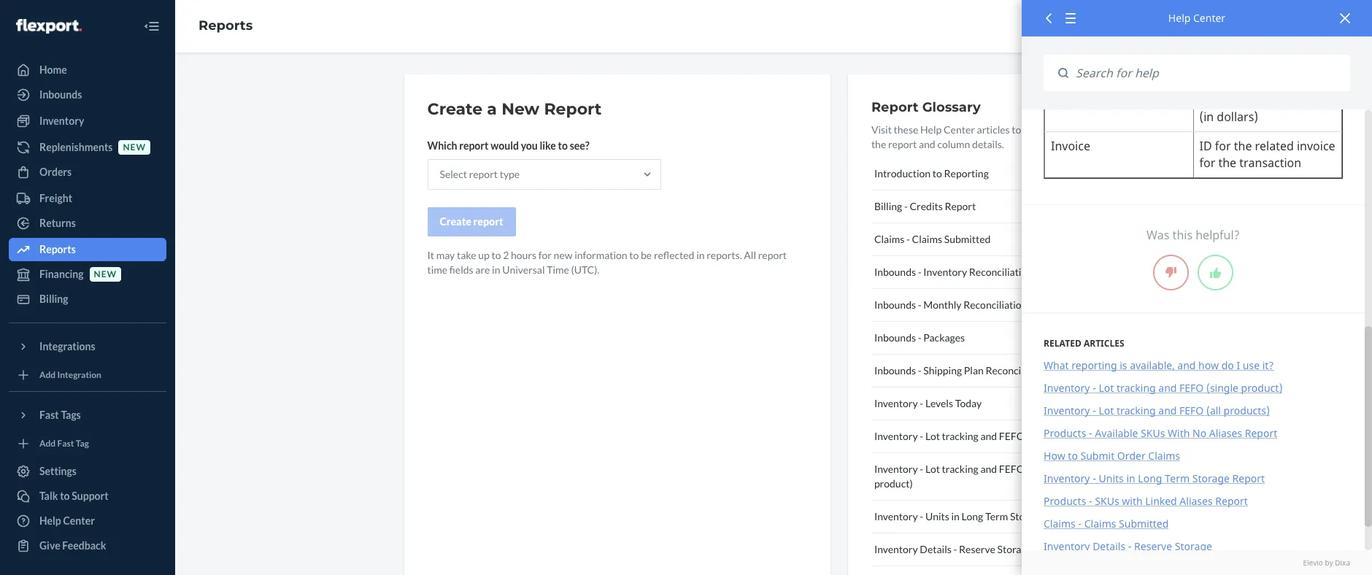 Task type: locate. For each thing, give the bounding box(es) containing it.
to right talk
[[60, 490, 70, 502]]

to left 2
[[492, 249, 501, 261]]

report
[[889, 138, 917, 150], [460, 139, 489, 152], [469, 168, 498, 180], [474, 215, 504, 228], [759, 249, 787, 261]]

help center up search search field
[[1169, 11, 1226, 25]]

to right how
[[1069, 449, 1079, 463]]

in left the reports.
[[697, 249, 705, 261]]

products up how
[[1044, 427, 1087, 441]]

inventory - lot tracking and fefo (single product)
[[1044, 381, 1283, 395], [875, 463, 1056, 490]]

products) up how
[[1043, 430, 1086, 443]]

product)
[[1242, 381, 1283, 395], [875, 478, 913, 490]]

take
[[457, 249, 477, 261]]

inbounds down home
[[39, 88, 82, 101]]

description
[[1047, 123, 1098, 136]]

and inside visit these help center articles to get a description of the report and column details.
[[919, 138, 936, 150]]

inbounds
[[39, 88, 82, 101], [875, 266, 917, 278], [875, 299, 917, 311], [875, 332, 917, 344], [875, 364, 917, 377]]

1 vertical spatial add
[[39, 438, 56, 449]]

new up time
[[554, 249, 573, 261]]

1 horizontal spatial (all
[[1207, 404, 1222, 418]]

term inside button
[[986, 510, 1009, 523]]

inbounds for inbounds - shipping plan reconciliation
[[875, 364, 917, 377]]

0 vertical spatial submitted
[[945, 233, 991, 245]]

0 horizontal spatial billing
[[39, 293, 68, 305]]

1 horizontal spatial inventory details - reserve storage
[[1044, 540, 1213, 554]]

inbounds up inbounds - monthly reconciliation
[[875, 266, 917, 278]]

(all
[[1207, 404, 1222, 418], [1027, 430, 1041, 443]]

0 vertical spatial help center
[[1169, 11, 1226, 25]]

1 vertical spatial (all
[[1027, 430, 1041, 443]]

to left be
[[630, 249, 639, 261]]

1 horizontal spatial help
[[921, 123, 942, 136]]

claims down products - available skus with no aliases report
[[1149, 449, 1181, 463]]

aliases right no
[[1210, 427, 1243, 441]]

it
[[428, 249, 435, 261]]

credits
[[910, 200, 943, 213]]

with
[[1123, 495, 1143, 508]]

0 horizontal spatial claims - claims submitted
[[875, 233, 991, 245]]

to left reporting at top
[[933, 167, 943, 180]]

reporting
[[945, 167, 989, 180]]

inventory - lot tracking and fefo (single product) inside inventory - lot tracking and fefo (single product) button
[[875, 463, 1056, 490]]

1 vertical spatial create
[[440, 215, 472, 228]]

center inside visit these help center articles to get a description of the report and column details.
[[944, 123, 976, 136]]

0 vertical spatial reports link
[[199, 18, 253, 34]]

for
[[539, 249, 552, 261]]

in right are
[[492, 264, 501, 276]]

0 horizontal spatial skus
[[1096, 495, 1120, 508]]

1 vertical spatial units
[[926, 510, 950, 523]]

0 horizontal spatial submitted
[[945, 233, 991, 245]]

inventory details - reserve storage down inventory - units in long term storage
[[875, 543, 1033, 556]]

0 horizontal spatial reserve
[[960, 543, 996, 556]]

term up the inventory details - reserve storage button
[[986, 510, 1009, 523]]

submitted down products - skus with linked aliases report
[[1120, 517, 1169, 531]]

inventory
[[39, 115, 84, 127], [924, 266, 968, 278], [1044, 381, 1091, 395], [875, 397, 918, 410], [1044, 404, 1091, 418], [875, 430, 918, 443], [875, 463, 918, 475], [1044, 472, 1091, 486], [875, 510, 918, 523], [1044, 540, 1091, 554], [875, 543, 918, 556]]

flexport logo image
[[16, 19, 82, 33]]

2 horizontal spatial help
[[1169, 11, 1191, 25]]

lot down reporting
[[1099, 381, 1115, 395]]

a left new
[[487, 99, 497, 119]]

tracking down 'today'
[[943, 430, 979, 443]]

1 vertical spatial products
[[1044, 495, 1087, 508]]

was
[[1147, 227, 1170, 243]]

add fast tag
[[39, 438, 89, 449]]

0 vertical spatial fast
[[39, 409, 59, 421]]

claims - claims submitted
[[875, 233, 991, 245], [1044, 517, 1169, 531]]

0 vertical spatial products
[[1044, 427, 1087, 441]]

units up the inventory details - reserve storage button
[[926, 510, 950, 523]]

2 horizontal spatial new
[[554, 249, 573, 261]]

center up search search field
[[1194, 11, 1226, 25]]

0 vertical spatial inventory - lot tracking and fefo (all products)
[[1044, 404, 1271, 418]]

a right get
[[1040, 123, 1045, 136]]

add left integration
[[39, 369, 56, 380]]

reconciliation
[[970, 266, 1033, 278], [964, 299, 1028, 311], [986, 364, 1050, 377]]

1 vertical spatial skus
[[1096, 495, 1120, 508]]

inventory - units in long term storage button
[[872, 501, 1110, 534]]

reconciliation down inbounds - packages button
[[986, 364, 1050, 377]]

articles up details.
[[978, 123, 1010, 136]]

1 horizontal spatial center
[[944, 123, 976, 136]]

integrations button
[[9, 335, 167, 359]]

new
[[502, 99, 540, 119]]

inbounds - shipping plan reconciliation
[[875, 364, 1050, 377]]

new up the orders link
[[123, 142, 146, 153]]

0 vertical spatial reports
[[199, 18, 253, 34]]

help center up give feedback
[[39, 515, 95, 527]]

inbounds - shipping plan reconciliation button
[[872, 355, 1110, 388]]

billing inside button
[[875, 200, 903, 213]]

0 vertical spatial add
[[39, 369, 56, 380]]

get
[[1024, 123, 1038, 136]]

storage inside button
[[998, 543, 1033, 556]]

0 vertical spatial claims - claims submitted
[[875, 233, 991, 245]]

1 vertical spatial product)
[[875, 478, 913, 490]]

1 vertical spatial reports link
[[9, 238, 167, 261]]

1 horizontal spatial (single
[[1207, 381, 1239, 395]]

details inside button
[[920, 543, 952, 556]]

inventory inside 'inventory' link
[[39, 115, 84, 127]]

billing link
[[9, 288, 167, 311]]

reconciliation inside "button"
[[964, 299, 1028, 311]]

0 vertical spatial aliases
[[1210, 427, 1243, 441]]

fast left tags
[[39, 409, 59, 421]]

long inside button
[[962, 510, 984, 523]]

- inside inbounds - monthly reconciliation "button"
[[919, 299, 922, 311]]

0 vertical spatial help
[[1169, 11, 1191, 25]]

inventory - lot tracking and fefo (all products) up products - available skus with no aliases report
[[1044, 404, 1271, 418]]

help up give
[[39, 515, 61, 527]]

inbounds inside "button"
[[875, 299, 917, 311]]

storage up the inventory details - reserve storage button
[[1011, 510, 1045, 523]]

2 vertical spatial center
[[63, 515, 95, 527]]

may
[[437, 249, 455, 261]]

0 vertical spatial (all
[[1207, 404, 1222, 418]]

- inside the inbounds - inventory reconciliation button
[[919, 266, 922, 278]]

levels
[[926, 397, 954, 410]]

lot
[[1099, 381, 1115, 395], [1099, 404, 1115, 418], [926, 430, 941, 443], [926, 463, 941, 475]]

2 add from the top
[[39, 438, 56, 449]]

1 vertical spatial reconciliation
[[964, 299, 1028, 311]]

1 vertical spatial help
[[921, 123, 942, 136]]

0 vertical spatial center
[[1194, 11, 1226, 25]]

new inside it may take up to 2 hours for new information to be reflected in reports. all report time fields are in universal time (utc).
[[554, 249, 573, 261]]

fast left 'tag' in the bottom left of the page
[[57, 438, 74, 449]]

(single down do
[[1207, 381, 1239, 395]]

0 vertical spatial reconciliation
[[970, 266, 1033, 278]]

1 horizontal spatial skus
[[1142, 427, 1166, 441]]

1 vertical spatial products)
[[1043, 430, 1086, 443]]

products) down use
[[1224, 404, 1271, 418]]

1 horizontal spatial units
[[1099, 472, 1125, 486]]

products for products - skus with linked aliases report
[[1044, 495, 1087, 508]]

new for replenishments
[[123, 142, 146, 153]]

storage down no
[[1193, 472, 1231, 486]]

report for which report would you like to see?
[[460, 139, 489, 152]]

report up up
[[474, 215, 504, 228]]

and left column
[[919, 138, 936, 150]]

1 horizontal spatial reports
[[199, 18, 253, 34]]

claims down credits
[[913, 233, 943, 245]]

0 horizontal spatial products)
[[1043, 430, 1086, 443]]

in down order
[[1127, 472, 1136, 486]]

1 horizontal spatial term
[[1166, 472, 1190, 486]]

report down these
[[889, 138, 917, 150]]

1 vertical spatial inventory - lot tracking and fefo (all products)
[[875, 430, 1086, 443]]

and left how
[[1178, 359, 1197, 373]]

2 vertical spatial new
[[94, 269, 117, 280]]

term up linked
[[1166, 472, 1190, 486]]

0 vertical spatial units
[[1099, 472, 1125, 486]]

billing down introduction
[[875, 200, 903, 213]]

use
[[1244, 359, 1261, 373]]

add for add fast tag
[[39, 438, 56, 449]]

available,
[[1131, 359, 1176, 373]]

help center link
[[9, 510, 167, 533]]

2 vertical spatial reconciliation
[[986, 364, 1050, 377]]

1 vertical spatial term
[[986, 510, 1009, 523]]

- inside inventory - lot tracking and fefo (single product) button
[[920, 463, 924, 475]]

aliases
[[1210, 427, 1243, 441], [1180, 495, 1214, 508]]

report glossary
[[872, 99, 981, 115]]

to left get
[[1012, 123, 1022, 136]]

1 products from the top
[[1044, 427, 1087, 441]]

do
[[1222, 359, 1235, 373]]

elevio
[[1304, 558, 1324, 568]]

reserve down inventory - units in long term storage button
[[960, 543, 996, 556]]

which
[[428, 139, 458, 152]]

in up the inventory details - reserve storage button
[[952, 510, 960, 523]]

create inside create report button
[[440, 215, 472, 228]]

report for create report
[[474, 215, 504, 228]]

0 vertical spatial skus
[[1142, 427, 1166, 441]]

2 products from the top
[[1044, 495, 1087, 508]]

elevio by dixa
[[1304, 558, 1351, 568]]

give feedback button
[[9, 535, 167, 558]]

1 horizontal spatial a
[[1040, 123, 1045, 136]]

skus
[[1142, 427, 1166, 441], [1096, 495, 1120, 508]]

1 horizontal spatial claims - claims submitted
[[1044, 517, 1169, 531]]

(single inside inventory - lot tracking and fefo (single product) button
[[1027, 463, 1056, 475]]

1 horizontal spatial articles
[[1084, 338, 1125, 350]]

inventory - lot tracking and fefo (all products)
[[1044, 404, 1271, 418], [875, 430, 1086, 443]]

fefo up no
[[1180, 404, 1204, 418]]

2 vertical spatial help
[[39, 515, 61, 527]]

close navigation image
[[143, 18, 161, 35]]

inbounds - monthly reconciliation
[[875, 299, 1028, 311]]

0 horizontal spatial center
[[63, 515, 95, 527]]

billing - credits report
[[875, 200, 977, 213]]

billing down financing
[[39, 293, 68, 305]]

0 horizontal spatial term
[[986, 510, 1009, 523]]

inventory - lot tracking and fefo (single product) button
[[872, 454, 1110, 501]]

0 horizontal spatial inventory details - reserve storage
[[875, 543, 1033, 556]]

0 vertical spatial articles
[[978, 123, 1010, 136]]

1 vertical spatial long
[[962, 510, 984, 523]]

0 vertical spatial new
[[123, 142, 146, 153]]

1 vertical spatial submitted
[[1120, 517, 1169, 531]]

(single
[[1207, 381, 1239, 395], [1027, 463, 1056, 475]]

0 horizontal spatial long
[[962, 510, 984, 523]]

products down how
[[1044, 495, 1087, 508]]

1 vertical spatial fast
[[57, 438, 74, 449]]

1 vertical spatial center
[[944, 123, 976, 136]]

inbounds left packages
[[875, 332, 917, 344]]

inventory - lot tracking and fefo (single product) down 'what reporting is available, and how do i use it?'
[[1044, 381, 1283, 395]]

inbounds up inbounds - packages
[[875, 299, 917, 311]]

new up billing link
[[94, 269, 117, 280]]

0 horizontal spatial (single
[[1027, 463, 1056, 475]]

inventory - lot tracking and fefo (all products) down inventory - levels today button
[[875, 430, 1086, 443]]

fefo
[[1180, 381, 1204, 395], [1180, 404, 1204, 418], [1000, 430, 1025, 443], [1000, 463, 1025, 475]]

long up the inventory details - reserve storage button
[[962, 510, 984, 523]]

fefo down inventory - levels today button
[[1000, 430, 1025, 443]]

(single left submit
[[1027, 463, 1056, 475]]

report up select report type
[[460, 139, 489, 152]]

long up products - skus with linked aliases report
[[1139, 472, 1163, 486]]

today
[[956, 397, 982, 410]]

0 vertical spatial (single
[[1207, 381, 1239, 395]]

inventory details - reserve storage
[[1044, 540, 1213, 554], [875, 543, 1033, 556]]

Search search field
[[1069, 55, 1351, 92]]

and down inventory - lot tracking and fefo (all products) button
[[981, 463, 998, 475]]

1 vertical spatial articles
[[1084, 338, 1125, 350]]

- inside the inventory details - reserve storage button
[[954, 543, 958, 556]]

1 vertical spatial aliases
[[1180, 495, 1214, 508]]

1 vertical spatial help center
[[39, 515, 95, 527]]

report right all
[[759, 249, 787, 261]]

report
[[544, 99, 602, 119], [872, 99, 919, 115], [945, 200, 977, 213], [1246, 427, 1278, 441], [1233, 472, 1266, 486], [1216, 495, 1249, 508]]

report inside visit these help center articles to get a description of the report and column details.
[[889, 138, 917, 150]]

1 horizontal spatial product)
[[1242, 381, 1283, 395]]

0 horizontal spatial units
[[926, 510, 950, 523]]

replenishments
[[39, 141, 113, 153]]

1 vertical spatial billing
[[39, 293, 68, 305]]

0 horizontal spatial product)
[[875, 478, 913, 490]]

claims - claims submitted down with
[[1044, 517, 1169, 531]]

details down inventory - units in long term storage
[[920, 543, 952, 556]]

all
[[744, 249, 757, 261]]

in inside button
[[952, 510, 960, 523]]

(all up no
[[1207, 404, 1222, 418]]

submitted up inbounds - inventory reconciliation
[[945, 233, 991, 245]]

0 vertical spatial products)
[[1224, 404, 1271, 418]]

- inside claims - claims submitted button
[[907, 233, 911, 245]]

inbounds - packages button
[[872, 322, 1110, 355]]

0 vertical spatial billing
[[875, 200, 903, 213]]

- inside inbounds - shipping plan reconciliation button
[[919, 364, 922, 377]]

0 horizontal spatial details
[[920, 543, 952, 556]]

the
[[872, 138, 887, 150]]

talk
[[39, 490, 58, 502]]

inventory details - reserve storage inside button
[[875, 543, 1033, 556]]

storage down inventory - units in long term storage button
[[998, 543, 1033, 556]]

products)
[[1224, 404, 1271, 418], [1043, 430, 1086, 443]]

add integration
[[39, 369, 101, 380]]

inbounds for inbounds - inventory reconciliation
[[875, 266, 917, 278]]

reserve down products - skus with linked aliases report
[[1135, 540, 1173, 554]]

products) inside inventory - lot tracking and fefo (all products) button
[[1043, 430, 1086, 443]]

1 horizontal spatial long
[[1139, 472, 1163, 486]]

which report would you like to see?
[[428, 139, 590, 152]]

2
[[503, 249, 509, 261]]

0 horizontal spatial reports
[[39, 243, 76, 256]]

0 horizontal spatial reports link
[[9, 238, 167, 261]]

center inside help center link
[[63, 515, 95, 527]]

home link
[[9, 58, 167, 82]]

(all down inventory - levels today button
[[1027, 430, 1041, 443]]

billing
[[875, 200, 903, 213], [39, 293, 68, 305]]

add up 'settings' at the bottom of page
[[39, 438, 56, 449]]

long for inventory - units in long term storage
[[962, 510, 984, 523]]

help center
[[1169, 11, 1226, 25], [39, 515, 95, 527]]

0 vertical spatial term
[[1166, 472, 1190, 486]]

units for inventory - units in long term storage report
[[1099, 472, 1125, 486]]

reconciliation down the inbounds - inventory reconciliation button
[[964, 299, 1028, 311]]

units inside button
[[926, 510, 950, 523]]

1 horizontal spatial new
[[123, 142, 146, 153]]

1 vertical spatial a
[[1040, 123, 1045, 136]]

new
[[123, 142, 146, 153], [554, 249, 573, 261], [94, 269, 117, 280]]

report inside button
[[474, 215, 504, 228]]

inventory details - reserve storage down with
[[1044, 540, 1213, 554]]

report left type
[[469, 168, 498, 180]]

1 horizontal spatial details
[[1093, 540, 1126, 554]]

reports link
[[199, 18, 253, 34], [9, 238, 167, 261]]

it?
[[1263, 359, 1275, 373]]

aliases right linked
[[1180, 495, 1214, 508]]

0 vertical spatial product)
[[1242, 381, 1283, 395]]

center up column
[[944, 123, 976, 136]]

create up "which"
[[428, 99, 483, 119]]

create for create report
[[440, 215, 472, 228]]

articles up reporting
[[1084, 338, 1125, 350]]

inventory - lot tracking and fefo (single product) up inventory - units in long term storage
[[875, 463, 1056, 490]]

billing for billing - credits report
[[875, 200, 903, 213]]

inventory inside inventory - units in long term storage button
[[875, 510, 918, 523]]

long for inventory - units in long term storage report
[[1139, 472, 1163, 486]]

inbounds for inbounds
[[39, 88, 82, 101]]

1 vertical spatial inventory - lot tracking and fefo (single product)
[[875, 463, 1056, 490]]

inbounds - packages
[[875, 332, 966, 344]]

0 horizontal spatial new
[[94, 269, 117, 280]]

term for inventory - units in long term storage
[[986, 510, 1009, 523]]

claims - claims submitted down credits
[[875, 233, 991, 245]]

time
[[547, 264, 570, 276]]

help up search search field
[[1169, 11, 1191, 25]]

reconciliation down claims - claims submitted button
[[970, 266, 1033, 278]]

would
[[491, 139, 519, 152]]

1 vertical spatial new
[[554, 249, 573, 261]]

details down with
[[1093, 540, 1126, 554]]

time
[[428, 264, 448, 276]]

help down report glossary
[[921, 123, 942, 136]]

fast tags
[[39, 409, 81, 421]]

related articles
[[1044, 338, 1125, 350]]

0 horizontal spatial (all
[[1027, 430, 1041, 443]]

1 vertical spatial (single
[[1027, 463, 1056, 475]]

units down how to submit order claims
[[1099, 472, 1125, 486]]

add for add integration
[[39, 369, 56, 380]]

shipping
[[924, 364, 963, 377]]

report for select report type
[[469, 168, 498, 180]]

0 vertical spatial a
[[487, 99, 497, 119]]

new for financing
[[94, 269, 117, 280]]

1 add from the top
[[39, 369, 56, 380]]



Task type: describe. For each thing, give the bounding box(es) containing it.
report inside button
[[945, 200, 977, 213]]

feedback
[[62, 540, 106, 552]]

and down inventory - levels today button
[[981, 430, 998, 443]]

inventory inside inventory - lot tracking and fefo (single product) button
[[875, 463, 918, 475]]

linked
[[1146, 495, 1178, 508]]

1 horizontal spatial products)
[[1224, 404, 1271, 418]]

create a new report
[[428, 99, 602, 119]]

create report button
[[428, 207, 516, 237]]

reflected
[[654, 249, 695, 261]]

billing - credits report button
[[872, 191, 1110, 223]]

was this helpful?
[[1147, 227, 1241, 243]]

tags
[[61, 409, 81, 421]]

tracking down inventory - lot tracking and fefo (all products) button
[[943, 463, 979, 475]]

inbounds for inbounds - monthly reconciliation
[[875, 299, 917, 311]]

fefo down how
[[1180, 381, 1204, 395]]

settings link
[[9, 460, 167, 483]]

products for products - available skus with no aliases report
[[1044, 427, 1087, 441]]

and up products - available skus with no aliases report
[[1159, 404, 1178, 418]]

tracking down is
[[1117, 381, 1157, 395]]

how
[[1199, 359, 1220, 373]]

fast inside add fast tag link
[[57, 438, 74, 449]]

inventory - levels today button
[[872, 388, 1110, 421]]

settings
[[39, 465, 77, 478]]

talk to support button
[[9, 485, 167, 508]]

of
[[1100, 123, 1109, 136]]

products - skus with linked aliases report
[[1044, 495, 1249, 508]]

information
[[575, 249, 628, 261]]

add integration link
[[9, 364, 167, 386]]

articles inside visit these help center articles to get a description of the report and column details.
[[978, 123, 1010, 136]]

select report type
[[440, 168, 520, 180]]

claims - claims submitted button
[[872, 223, 1110, 256]]

inventory details - reserve storage button
[[872, 534, 1110, 567]]

to right like at top
[[558, 139, 568, 152]]

give feedback
[[39, 540, 106, 552]]

available
[[1096, 427, 1139, 441]]

details.
[[973, 138, 1005, 150]]

- inside inventory - lot tracking and fefo (all products) button
[[920, 430, 924, 443]]

how
[[1044, 449, 1066, 463]]

you
[[521, 139, 538, 152]]

1 vertical spatial claims - claims submitted
[[1044, 517, 1169, 531]]

returns
[[39, 217, 76, 229]]

inventory inside inventory - levels today button
[[875, 397, 918, 410]]

visit these help center articles to get a description of the report and column details.
[[872, 123, 1109, 150]]

give
[[39, 540, 60, 552]]

create for create a new report
[[428, 99, 483, 119]]

it may take up to 2 hours for new information to be reflected in reports. all report time fields are in universal time (utc).
[[428, 249, 787, 276]]

reports.
[[707, 249, 742, 261]]

introduction
[[875, 167, 931, 180]]

integrations
[[39, 340, 95, 353]]

are
[[476, 264, 490, 276]]

is
[[1120, 359, 1128, 373]]

(all inside inventory - lot tracking and fefo (all products) button
[[1027, 430, 1041, 443]]

like
[[540, 139, 556, 152]]

column
[[938, 138, 971, 150]]

financing
[[39, 268, 84, 280]]

reporting
[[1072, 359, 1118, 373]]

0 horizontal spatial a
[[487, 99, 497, 119]]

support
[[72, 490, 109, 502]]

and down 'what reporting is available, and how do i use it?'
[[1159, 381, 1178, 395]]

universal
[[503, 264, 545, 276]]

reconciliation for inbounds - monthly reconciliation
[[964, 299, 1028, 311]]

tag
[[76, 438, 89, 449]]

0 vertical spatial inventory - lot tracking and fefo (single product)
[[1044, 381, 1283, 395]]

hours
[[511, 249, 537, 261]]

products - available skus with no aliases report
[[1044, 427, 1278, 441]]

type
[[500, 168, 520, 180]]

plan
[[965, 364, 984, 377]]

up
[[479, 249, 490, 261]]

monthly
[[924, 299, 962, 311]]

home
[[39, 64, 67, 76]]

storage up elevio by dixa link
[[1176, 540, 1213, 554]]

claims down billing - credits report on the right top of the page
[[875, 233, 905, 245]]

be
[[641, 249, 652, 261]]

inventory inside the inbounds - inventory reconciliation button
[[924, 266, 968, 278]]

dixa
[[1336, 558, 1351, 568]]

claims down products - skus with linked aliases report
[[1085, 517, 1117, 531]]

orders link
[[9, 161, 167, 184]]

1 horizontal spatial reserve
[[1135, 540, 1173, 554]]

billing for billing
[[39, 293, 68, 305]]

claims - claims submitted inside button
[[875, 233, 991, 245]]

inventory - levels today
[[875, 397, 982, 410]]

lot down the inventory - levels today
[[926, 430, 941, 443]]

this
[[1173, 227, 1193, 243]]

inventory inside button
[[875, 543, 918, 556]]

packages
[[924, 332, 966, 344]]

a inside visit these help center articles to get a description of the report and column details.
[[1040, 123, 1045, 136]]

claims down how
[[1044, 517, 1076, 531]]

1 vertical spatial reports
[[39, 243, 76, 256]]

inbounds - inventory reconciliation button
[[872, 256, 1110, 289]]

- inside inventory - units in long term storage button
[[920, 510, 924, 523]]

storage inside button
[[1011, 510, 1045, 523]]

to inside visit these help center articles to get a description of the report and column details.
[[1012, 123, 1022, 136]]

submitted inside button
[[945, 233, 991, 245]]

2 horizontal spatial center
[[1194, 11, 1226, 25]]

1 horizontal spatial submitted
[[1120, 517, 1169, 531]]

- inside billing - credits report button
[[905, 200, 908, 213]]

what reporting is available, and how do i use it?
[[1044, 359, 1275, 373]]

product) inside button
[[875, 478, 913, 490]]

inbounds for inbounds - packages
[[875, 332, 917, 344]]

talk to support
[[39, 490, 109, 502]]

help inside visit these help center articles to get a description of the report and column details.
[[921, 123, 942, 136]]

returns link
[[9, 212, 167, 235]]

1 horizontal spatial reports link
[[199, 18, 253, 34]]

freight
[[39, 192, 72, 204]]

freight link
[[9, 187, 167, 210]]

- inside inventory - levels today button
[[920, 397, 924, 410]]

tracking up available
[[1117, 404, 1157, 418]]

create report
[[440, 215, 504, 228]]

(utc).
[[572, 264, 600, 276]]

related
[[1044, 338, 1082, 350]]

1 horizontal spatial help center
[[1169, 11, 1226, 25]]

inbounds - inventory reconciliation
[[875, 266, 1033, 278]]

units for inventory - units in long term storage
[[926, 510, 950, 523]]

what
[[1044, 359, 1070, 373]]

reserve inside button
[[960, 543, 996, 556]]

term for inventory - units in long term storage report
[[1166, 472, 1190, 486]]

0 horizontal spatial help center
[[39, 515, 95, 527]]

visit
[[872, 123, 892, 136]]

- inside inbounds - packages button
[[919, 332, 922, 344]]

reconciliation for inbounds - inventory reconciliation
[[970, 266, 1033, 278]]

fields
[[450, 264, 474, 276]]

report inside it may take up to 2 hours for new information to be reflected in reports. all report time fields are in universal time (utc).
[[759, 249, 787, 261]]

i
[[1237, 359, 1241, 373]]

with
[[1168, 427, 1191, 441]]

fefo down inventory - lot tracking and fefo (all products) button
[[1000, 463, 1025, 475]]

integration
[[57, 369, 101, 380]]

fast inside "fast tags" dropdown button
[[39, 409, 59, 421]]

lot up available
[[1099, 404, 1115, 418]]

introduction to reporting button
[[872, 158, 1110, 191]]

0 horizontal spatial help
[[39, 515, 61, 527]]

inventory inside inventory - lot tracking and fefo (all products) button
[[875, 430, 918, 443]]

inbounds link
[[9, 83, 167, 107]]

lot up inventory - units in long term storage
[[926, 463, 941, 475]]

inventory - lot tracking and fefo (all products) inside button
[[875, 430, 1086, 443]]

inventory link
[[9, 110, 167, 133]]

select
[[440, 168, 467, 180]]

elevio by dixa link
[[1044, 558, 1351, 568]]

inventory - units in long term storage
[[875, 510, 1045, 523]]



Task type: vqa. For each thing, say whether or not it's contained in the screenshot.
What
yes



